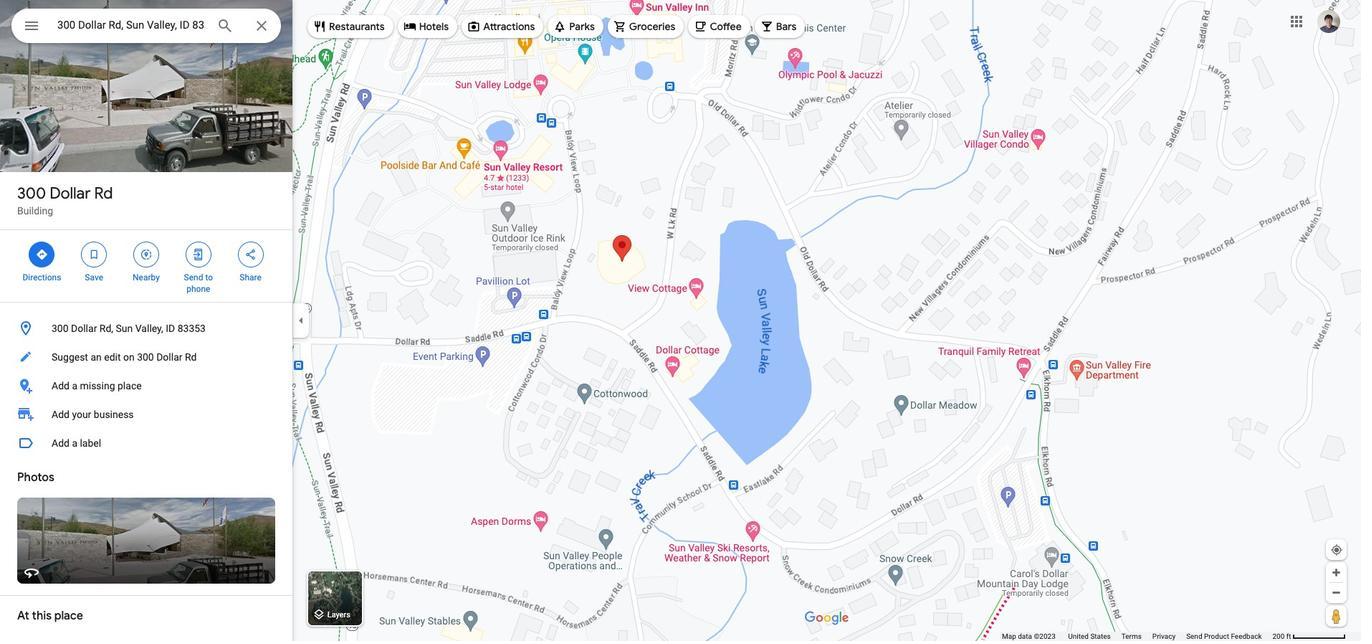 Task type: describe. For each thing, give the bounding box(es) containing it.
none field inside 300 dollar rd, sun valley, id 83353 field
[[57, 16, 205, 34]]

footer inside google maps element
[[1002, 632, 1273, 641]]

1 vertical spatial place
[[54, 609, 83, 623]]

restaurants button
[[308, 9, 393, 44]]

ft
[[1287, 632, 1292, 640]]

a for missing
[[72, 380, 77, 392]]

2 vertical spatial 300
[[137, 351, 154, 363]]

zoom out image
[[1332, 587, 1342, 598]]

data
[[1018, 632, 1033, 640]]


[[88, 247, 101, 262]]

id
[[166, 323, 175, 334]]

a for label
[[72, 437, 77, 449]]

suggest an edit on 300 dollar rd
[[52, 351, 197, 363]]


[[35, 247, 48, 262]]

 button
[[11, 9, 52, 46]]

©2023
[[1034, 632, 1056, 640]]

add a label button
[[0, 429, 293, 458]]

bars
[[776, 20, 797, 33]]

hotels
[[419, 20, 449, 33]]

actions for 300 dollar rd region
[[0, 230, 293, 302]]

rd,
[[100, 323, 113, 334]]

200 ft button
[[1273, 632, 1347, 640]]

200 ft
[[1273, 632, 1292, 640]]

send to phone
[[184, 272, 213, 294]]

product
[[1205, 632, 1230, 640]]

suggest an edit on 300 dollar rd button
[[0, 343, 293, 371]]


[[140, 247, 153, 262]]

rd inside '300 dollar rd building'
[[94, 184, 113, 204]]

dollar for rd
[[50, 184, 91, 204]]

map
[[1002, 632, 1017, 640]]

show your location image
[[1331, 544, 1344, 556]]

to
[[205, 272, 213, 283]]

google account: nolan park  
(nolan.park@adept.ai) image
[[1318, 10, 1341, 33]]

300 dollar rd building
[[17, 184, 113, 217]]

place inside button
[[118, 380, 142, 392]]

add a label
[[52, 437, 101, 449]]

directions
[[23, 272, 61, 283]]

privacy
[[1153, 632, 1176, 640]]


[[244, 247, 257, 262]]

83353
[[178, 323, 206, 334]]

zoom in image
[[1332, 567, 1342, 578]]

save
[[85, 272, 103, 283]]

restaurants
[[329, 20, 385, 33]]

united states button
[[1069, 632, 1111, 641]]

200
[[1273, 632, 1285, 640]]

add your business
[[52, 409, 134, 420]]

300 for rd,
[[52, 323, 69, 334]]

add your business link
[[0, 400, 293, 429]]



Task type: vqa. For each thing, say whether or not it's contained in the screenshot.
KHLONG LAT MAYOM FLOATING MARKET 'image' at the right
no



Task type: locate. For each thing, give the bounding box(es) containing it.
1 add from the top
[[52, 380, 70, 392]]

1 vertical spatial dollar
[[71, 323, 97, 334]]

send inside button
[[1187, 632, 1203, 640]]

add a missing place
[[52, 380, 142, 392]]

send inside send to phone
[[184, 272, 203, 283]]

edit
[[104, 351, 121, 363]]

300 inside '300 dollar rd building'
[[17, 184, 46, 204]]

a inside button
[[72, 380, 77, 392]]

0 vertical spatial dollar
[[50, 184, 91, 204]]

add inside button
[[52, 380, 70, 392]]

2 a from the top
[[72, 437, 77, 449]]

1 vertical spatial add
[[52, 409, 70, 420]]

hotels button
[[398, 9, 458, 44]]

parks button
[[548, 9, 604, 44]]

place down on
[[118, 380, 142, 392]]

0 vertical spatial 300
[[17, 184, 46, 204]]

0 vertical spatial place
[[118, 380, 142, 392]]

300 up suggest
[[52, 323, 69, 334]]

missing
[[80, 380, 115, 392]]

0 vertical spatial a
[[72, 380, 77, 392]]

layers
[[328, 610, 351, 620]]

send left product
[[1187, 632, 1203, 640]]

0 vertical spatial send
[[184, 272, 203, 283]]

footer containing map data ©2023
[[1002, 632, 1273, 641]]

300 up building
[[17, 184, 46, 204]]

coffee button
[[689, 9, 751, 44]]

a left the missing
[[72, 380, 77, 392]]

300 for rd
[[17, 184, 46, 204]]

send product feedback button
[[1187, 632, 1262, 641]]

dollar down id
[[156, 351, 182, 363]]

collapse side panel image
[[293, 313, 309, 328]]

a left the label
[[72, 437, 77, 449]]

300 dollar rd, sun valley, id 83353
[[52, 323, 206, 334]]

1 horizontal spatial rd
[[185, 351, 197, 363]]

add inside "button"
[[52, 437, 70, 449]]

rd up 
[[94, 184, 113, 204]]

states
[[1091, 632, 1111, 640]]

place right this
[[54, 609, 83, 623]]

1 horizontal spatial place
[[118, 380, 142, 392]]

add down suggest
[[52, 380, 70, 392]]

1 vertical spatial send
[[1187, 632, 1203, 640]]

2 vertical spatial dollar
[[156, 351, 182, 363]]

dollar up building
[[50, 184, 91, 204]]

dollar left rd,
[[71, 323, 97, 334]]

phone
[[187, 284, 210, 294]]

0 horizontal spatial rd
[[94, 184, 113, 204]]

coffee
[[710, 20, 742, 33]]

send
[[184, 272, 203, 283], [1187, 632, 1203, 640]]

300 dollar rd, sun valley, id 83353 button
[[0, 314, 293, 343]]

300 dollar rd main content
[[0, 0, 293, 641]]

0 vertical spatial add
[[52, 380, 70, 392]]

nearby
[[133, 272, 160, 283]]

1 vertical spatial a
[[72, 437, 77, 449]]

privacy button
[[1153, 632, 1176, 641]]

0 vertical spatial rd
[[94, 184, 113, 204]]

place
[[118, 380, 142, 392], [54, 609, 83, 623]]

300 right on
[[137, 351, 154, 363]]

a
[[72, 380, 77, 392], [72, 437, 77, 449]]

2 vertical spatial add
[[52, 437, 70, 449]]

photos
[[17, 470, 54, 485]]

at this place
[[17, 609, 83, 623]]

rd
[[94, 184, 113, 204], [185, 351, 197, 363]]

0 horizontal spatial 300
[[17, 184, 46, 204]]

1 vertical spatial 300
[[52, 323, 69, 334]]

footer
[[1002, 632, 1273, 641]]

2 horizontal spatial 300
[[137, 351, 154, 363]]

terms button
[[1122, 632, 1142, 641]]

3 add from the top
[[52, 437, 70, 449]]

1 horizontal spatial 300
[[52, 323, 69, 334]]

google maps element
[[0, 0, 1362, 641]]

united states
[[1069, 632, 1111, 640]]

business
[[94, 409, 134, 420]]

send up phone
[[184, 272, 203, 283]]

share
[[240, 272, 262, 283]]

add for add a missing place
[[52, 380, 70, 392]]

map data ©2023
[[1002, 632, 1058, 640]]

on
[[123, 351, 135, 363]]

show street view coverage image
[[1327, 605, 1347, 627]]

add a missing place button
[[0, 371, 293, 400]]

at
[[17, 609, 29, 623]]

groceries
[[629, 20, 676, 33]]

add for add a label
[[52, 437, 70, 449]]

valley,
[[135, 323, 163, 334]]

label
[[80, 437, 101, 449]]

a inside "button"
[[72, 437, 77, 449]]

bars button
[[755, 9, 806, 44]]


[[23, 16, 40, 36]]

this
[[32, 609, 52, 623]]

send for send to phone
[[184, 272, 203, 283]]

300
[[17, 184, 46, 204], [52, 323, 69, 334], [137, 351, 154, 363]]

building
[[17, 205, 53, 217]]

dollar for rd,
[[71, 323, 97, 334]]

dollar inside '300 dollar rd building'
[[50, 184, 91, 204]]

send for send product feedback
[[1187, 632, 1203, 640]]

add
[[52, 380, 70, 392], [52, 409, 70, 420], [52, 437, 70, 449]]

send product feedback
[[1187, 632, 1262, 640]]

1 horizontal spatial send
[[1187, 632, 1203, 640]]

None field
[[57, 16, 205, 34]]

sun
[[116, 323, 133, 334]]

1 a from the top
[[72, 380, 77, 392]]

suggest
[[52, 351, 88, 363]]

0 horizontal spatial send
[[184, 272, 203, 283]]

attractions
[[483, 20, 535, 33]]

your
[[72, 409, 91, 420]]

terms
[[1122, 632, 1142, 640]]

an
[[91, 351, 102, 363]]

groceries button
[[608, 9, 684, 44]]

feedback
[[1232, 632, 1262, 640]]

2 add from the top
[[52, 409, 70, 420]]

add for add your business
[[52, 409, 70, 420]]

parks
[[570, 20, 595, 33]]

300 Dollar Rd, Sun Valley, ID 83353 field
[[11, 9, 281, 43]]

united
[[1069, 632, 1089, 640]]

dollar
[[50, 184, 91, 204], [71, 323, 97, 334], [156, 351, 182, 363]]

1 vertical spatial rd
[[185, 351, 197, 363]]

0 horizontal spatial place
[[54, 609, 83, 623]]

rd inside suggest an edit on 300 dollar rd button
[[185, 351, 197, 363]]

rd down 83353 on the bottom left
[[185, 351, 197, 363]]

add left the label
[[52, 437, 70, 449]]

attractions button
[[462, 9, 544, 44]]


[[192, 247, 205, 262]]

add left your
[[52, 409, 70, 420]]

 search field
[[11, 9, 281, 46]]



